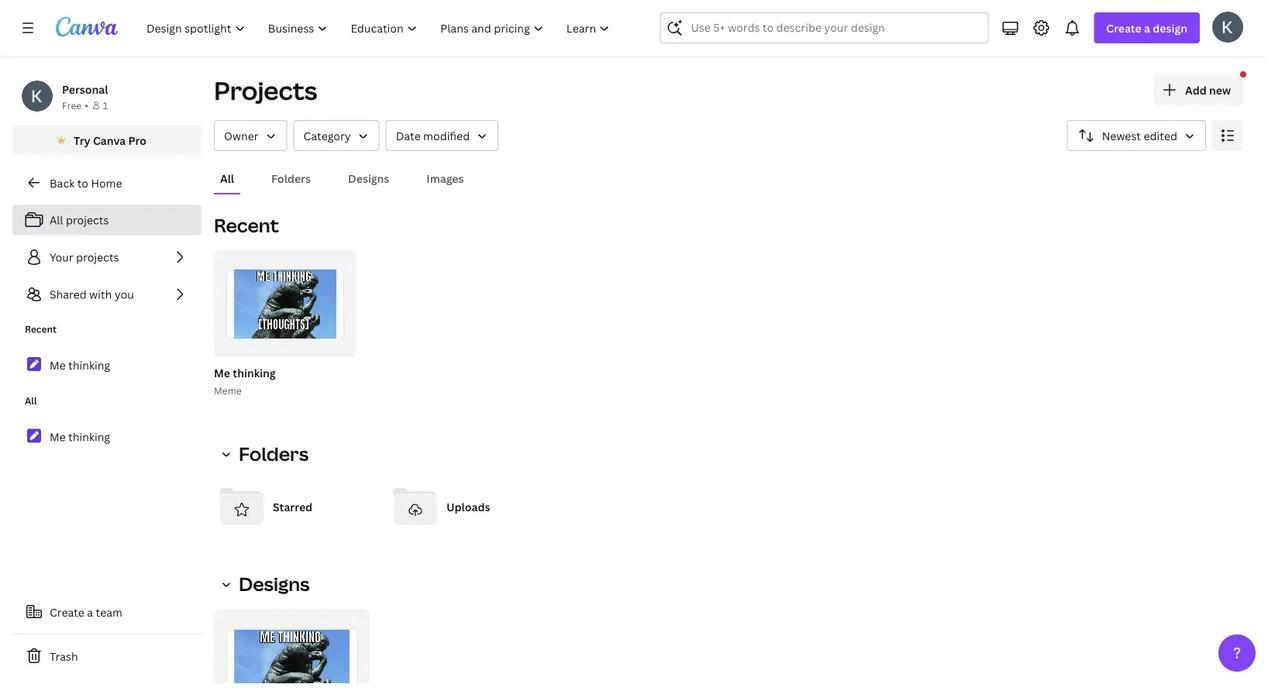Task type: locate. For each thing, give the bounding box(es) containing it.
pro
[[128, 133, 146, 148]]

meme
[[214, 384, 242, 397]]

folders down category
[[271, 171, 311, 186]]

me thinking
[[50, 358, 110, 373], [50, 430, 110, 444]]

date modified
[[396, 128, 470, 143]]

projects right your
[[76, 250, 119, 265]]

0 vertical spatial designs
[[348, 171, 389, 186]]

folders up starred on the left
[[239, 441, 309, 467]]

create a design button
[[1094, 12, 1200, 43]]

a inside "dropdown button"
[[1144, 21, 1150, 35]]

list
[[12, 205, 202, 310]]

1 vertical spatial me thinking link
[[12, 421, 202, 453]]

1 vertical spatial me thinking
[[50, 430, 110, 444]]

designs inside designs button
[[348, 171, 389, 186]]

1 vertical spatial designs
[[239, 572, 310, 597]]

try canva pro
[[74, 133, 146, 148]]

edited
[[1144, 128, 1178, 143]]

free
[[62, 99, 82, 112]]

1 vertical spatial create
[[50, 605, 84, 620]]

date
[[396, 128, 421, 143]]

Category button
[[293, 120, 380, 151]]

0 vertical spatial all
[[220, 171, 234, 186]]

home
[[91, 176, 122, 190]]

your
[[50, 250, 73, 265]]

create inside button
[[50, 605, 84, 620]]

me
[[50, 358, 66, 373], [214, 366, 230, 380], [50, 430, 66, 444]]

canva
[[93, 133, 126, 148]]

to
[[77, 176, 88, 190]]

all button
[[214, 164, 240, 193]]

projects down back to home
[[66, 213, 109, 228]]

shared
[[50, 287, 87, 302]]

2 horizontal spatial all
[[220, 171, 234, 186]]

shared with you link
[[12, 279, 202, 310]]

images button
[[420, 164, 470, 193]]

create
[[1106, 21, 1142, 35], [50, 605, 84, 620]]

0 vertical spatial me thinking link
[[12, 349, 202, 382]]

designs
[[348, 171, 389, 186], [239, 572, 310, 597]]

0 vertical spatial folders
[[271, 171, 311, 186]]

a left design
[[1144, 21, 1150, 35]]

me thinking link
[[12, 349, 202, 382], [12, 421, 202, 453]]

back to home link
[[12, 167, 202, 198]]

create left design
[[1106, 21, 1142, 35]]

•
[[85, 99, 88, 112]]

2 vertical spatial all
[[25, 395, 37, 407]]

Sort by button
[[1067, 120, 1206, 151]]

1 horizontal spatial a
[[1144, 21, 1150, 35]]

your projects link
[[12, 242, 202, 273]]

create inside "dropdown button"
[[1106, 21, 1142, 35]]

1 me thinking from the top
[[50, 358, 110, 373]]

0 vertical spatial projects
[[66, 213, 109, 228]]

0 horizontal spatial a
[[87, 605, 93, 620]]

None search field
[[660, 12, 989, 43]]

create left the team
[[50, 605, 84, 620]]

a left the team
[[87, 605, 93, 620]]

recent down shared at the top of the page
[[25, 323, 57, 336]]

1 vertical spatial folders
[[239, 441, 309, 467]]

0 horizontal spatial designs
[[239, 572, 310, 597]]

0 vertical spatial me thinking
[[50, 358, 110, 373]]

all projects
[[50, 213, 109, 228]]

back
[[50, 176, 75, 190]]

all for all button
[[220, 171, 234, 186]]

0 vertical spatial recent
[[214, 213, 279, 238]]

a
[[1144, 21, 1150, 35], [87, 605, 93, 620]]

0 vertical spatial a
[[1144, 21, 1150, 35]]

1 vertical spatial projects
[[76, 250, 119, 265]]

create a team button
[[12, 597, 202, 628]]

thinking for first 'me thinking' link from the top
[[68, 358, 110, 373]]

1 horizontal spatial recent
[[214, 213, 279, 238]]

0 horizontal spatial create
[[50, 605, 84, 620]]

shared with you
[[50, 287, 134, 302]]

create a design
[[1106, 21, 1188, 35]]

0 vertical spatial create
[[1106, 21, 1142, 35]]

starred link
[[214, 479, 375, 535]]

projects
[[66, 213, 109, 228], [76, 250, 119, 265]]

trash
[[50, 649, 78, 664]]

list containing all projects
[[12, 205, 202, 310]]

0 horizontal spatial recent
[[25, 323, 57, 336]]

projects for your projects
[[76, 250, 119, 265]]

1 vertical spatial all
[[50, 213, 63, 228]]

1 vertical spatial a
[[87, 605, 93, 620]]

with
[[89, 287, 112, 302]]

create a team
[[50, 605, 122, 620]]

folders button
[[265, 164, 317, 193]]

a for design
[[1144, 21, 1150, 35]]

1 vertical spatial recent
[[25, 323, 57, 336]]

newest edited
[[1102, 128, 1178, 143]]

a inside button
[[87, 605, 93, 620]]

add
[[1185, 83, 1207, 97]]

all inside list
[[50, 213, 63, 228]]

all inside all button
[[220, 171, 234, 186]]

1 horizontal spatial create
[[1106, 21, 1142, 35]]

personal
[[62, 82, 108, 97]]

1
[[103, 99, 108, 112]]

1 horizontal spatial all
[[50, 213, 63, 228]]

folders button
[[214, 439, 318, 470]]

modified
[[423, 128, 470, 143]]

thinking inside me thinking meme
[[233, 366, 276, 380]]

your projects
[[50, 250, 119, 265]]

all
[[220, 171, 234, 186], [50, 213, 63, 228], [25, 395, 37, 407]]

owner
[[224, 128, 259, 143]]

recent
[[214, 213, 279, 238], [25, 323, 57, 336]]

folders
[[271, 171, 311, 186], [239, 441, 309, 467]]

1 horizontal spatial designs
[[348, 171, 389, 186]]

Date modified button
[[386, 120, 499, 151]]

thinking
[[68, 358, 110, 373], [233, 366, 276, 380], [68, 430, 110, 444]]

all for all projects
[[50, 213, 63, 228]]

recent down all button
[[214, 213, 279, 238]]



Task type: vqa. For each thing, say whether or not it's contained in the screenshot.
Try Canva Pro button
yes



Task type: describe. For each thing, give the bounding box(es) containing it.
top level navigation element
[[136, 12, 623, 43]]

designs button
[[214, 569, 319, 600]]

me thinking meme
[[214, 366, 276, 397]]

a for team
[[87, 605, 93, 620]]

newest
[[1102, 128, 1141, 143]]

me for second 'me thinking' link from the top
[[50, 430, 66, 444]]

folders inside dropdown button
[[239, 441, 309, 467]]

all projects link
[[12, 205, 202, 236]]

me for first 'me thinking' link from the top
[[50, 358, 66, 373]]

designs button
[[342, 164, 396, 193]]

Search search field
[[691, 13, 958, 43]]

create for create a team
[[50, 605, 84, 620]]

uploads link
[[388, 479, 549, 535]]

category
[[303, 128, 351, 143]]

kendall parks image
[[1212, 11, 1243, 42]]

projects for all projects
[[66, 213, 109, 228]]

new
[[1209, 83, 1231, 97]]

1 me thinking link from the top
[[12, 349, 202, 382]]

2 me thinking from the top
[[50, 430, 110, 444]]

add new
[[1185, 83, 1231, 97]]

images
[[427, 171, 464, 186]]

folders inside button
[[271, 171, 311, 186]]

designs inside designs dropdown button
[[239, 572, 310, 597]]

back to home
[[50, 176, 122, 190]]

try canva pro button
[[12, 126, 202, 155]]

free •
[[62, 99, 88, 112]]

projects
[[214, 74, 317, 107]]

design
[[1153, 21, 1188, 35]]

create for create a design
[[1106, 21, 1142, 35]]

uploads
[[447, 500, 490, 514]]

trash link
[[12, 641, 202, 672]]

add new button
[[1154, 74, 1243, 105]]

thinking for second 'me thinking' link from the top
[[68, 430, 110, 444]]

me thinking button
[[214, 364, 276, 383]]

2 me thinking link from the top
[[12, 421, 202, 453]]

starred
[[273, 500, 312, 514]]

0 horizontal spatial all
[[25, 395, 37, 407]]

you
[[115, 287, 134, 302]]

try
[[74, 133, 90, 148]]

me inside me thinking meme
[[214, 366, 230, 380]]

team
[[96, 605, 122, 620]]

Owner button
[[214, 120, 287, 151]]



